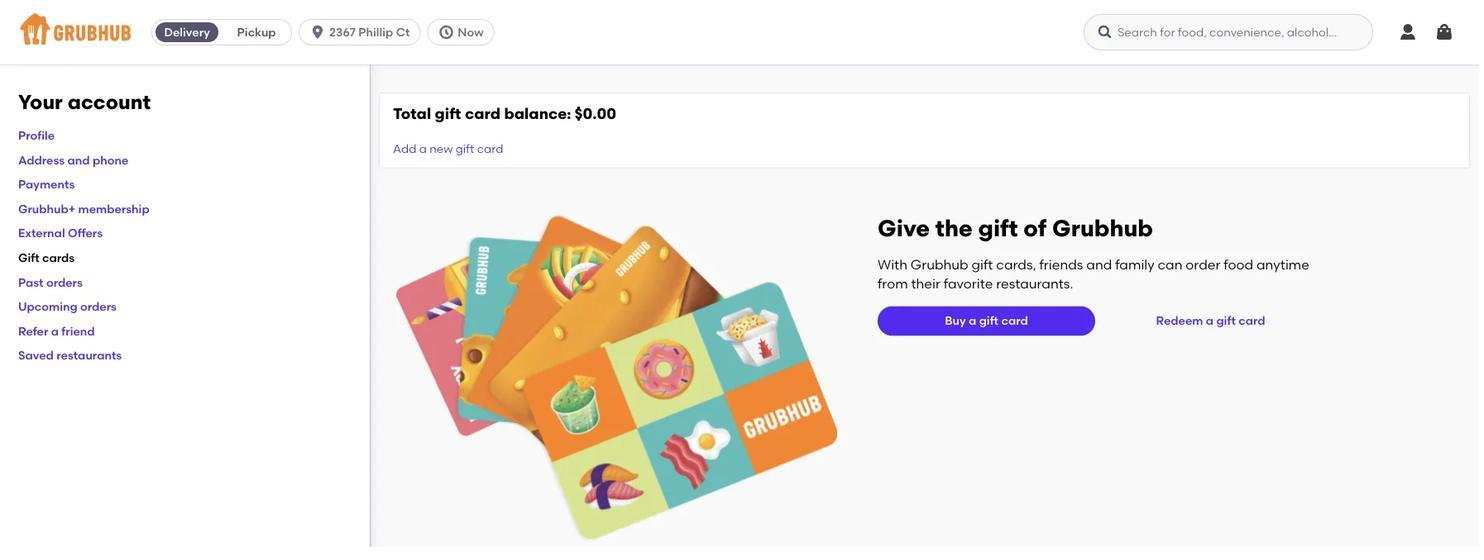 Task type: locate. For each thing, give the bounding box(es) containing it.
gift up favorite
[[972, 257, 993, 273]]

add
[[393, 142, 417, 156]]

saved restaurants
[[18, 349, 122, 363]]

from
[[878, 276, 908, 292]]

gift left of
[[979, 214, 1018, 242]]

gift for with grubhub gift cards, friends and family can order food anytime from their favorite restaurants.
[[972, 257, 993, 273]]

friend
[[62, 324, 95, 338]]

now button
[[427, 19, 501, 46]]

a right "buy"
[[969, 314, 977, 328]]

0 horizontal spatial grubhub
[[911, 257, 969, 273]]

gift right "buy"
[[980, 314, 999, 328]]

1 horizontal spatial grubhub
[[1053, 214, 1154, 242]]

gift
[[18, 251, 39, 265]]

and left phone
[[67, 153, 90, 167]]

0 vertical spatial grubhub
[[1053, 214, 1154, 242]]

and inside with grubhub gift cards, friends and family can order food anytime from their favorite restaurants.
[[1087, 257, 1112, 273]]

2367 phillip ct
[[329, 25, 410, 39]]

and
[[67, 153, 90, 167], [1087, 257, 1112, 273]]

gift inside with grubhub gift cards, friends and family can order food anytime from their favorite restaurants.
[[972, 257, 993, 273]]

redeem
[[1157, 314, 1204, 328]]

anytime
[[1257, 257, 1310, 273]]

refer a friend
[[18, 324, 95, 338]]

can
[[1158, 257, 1183, 273]]

a for redeem
[[1206, 314, 1214, 328]]

1 horizontal spatial and
[[1087, 257, 1112, 273]]

grubhub inside with grubhub gift cards, friends and family can order food anytime from their favorite restaurants.
[[911, 257, 969, 273]]

svg image
[[1399, 22, 1418, 42], [1435, 22, 1455, 42], [310, 24, 326, 41], [1097, 24, 1114, 41]]

1 vertical spatial orders
[[80, 300, 117, 314]]

upcoming orders link
[[18, 300, 117, 314]]

a left new
[[419, 142, 427, 156]]

total gift card balance: $0.00
[[393, 105, 617, 123]]

refer
[[18, 324, 48, 338]]

a for add
[[419, 142, 427, 156]]

ct
[[396, 25, 410, 39]]

0 horizontal spatial and
[[67, 153, 90, 167]]

grubhub+ membership link
[[18, 202, 150, 216]]

delivery button
[[152, 19, 222, 46]]

cards
[[42, 251, 75, 265]]

restaurants.
[[997, 276, 1074, 292]]

grubhub up their
[[911, 257, 969, 273]]

a right redeem
[[1206, 314, 1214, 328]]

the
[[936, 214, 973, 242]]

a for refer
[[51, 324, 59, 338]]

card down food in the top of the page
[[1239, 314, 1266, 328]]

a
[[419, 142, 427, 156], [969, 314, 977, 328], [1206, 314, 1214, 328], [51, 324, 59, 338]]

with
[[878, 257, 908, 273]]

gift inside button
[[1217, 314, 1236, 328]]

1 vertical spatial and
[[1087, 257, 1112, 273]]

address and phone
[[18, 153, 129, 167]]

0 vertical spatial and
[[67, 153, 90, 167]]

payments
[[18, 177, 75, 192]]

gift right redeem
[[1217, 314, 1236, 328]]

and left family at top right
[[1087, 257, 1112, 273]]

orders
[[46, 275, 83, 289], [80, 300, 117, 314]]

Search for food, convenience, alcohol... search field
[[1084, 14, 1374, 50]]

1 vertical spatial grubhub
[[911, 257, 969, 273]]

gift
[[435, 105, 461, 123], [456, 142, 474, 156], [979, 214, 1018, 242], [972, 257, 993, 273], [980, 314, 999, 328], [1217, 314, 1236, 328]]

food
[[1224, 257, 1254, 273]]

grubhub+
[[18, 202, 75, 216]]

redeem a gift card button
[[1150, 306, 1272, 336]]

a inside button
[[1206, 314, 1214, 328]]

order
[[1186, 257, 1221, 273]]

orders up upcoming orders link
[[46, 275, 83, 289]]

account
[[68, 90, 151, 114]]

orders for upcoming orders
[[80, 300, 117, 314]]

orders up friend
[[80, 300, 117, 314]]

external offers link
[[18, 226, 103, 240]]

family
[[1116, 257, 1155, 273]]

buy
[[945, 314, 966, 328]]

main navigation navigation
[[0, 0, 1480, 65]]

your
[[18, 90, 63, 114]]

card down total gift card balance: $0.00
[[477, 142, 504, 156]]

a right the refer
[[51, 324, 59, 338]]

favorite
[[944, 276, 993, 292]]

grubhub+ membership
[[18, 202, 150, 216]]

2367 phillip ct button
[[299, 19, 427, 46]]

0 vertical spatial orders
[[46, 275, 83, 289]]

grubhub
[[1053, 214, 1154, 242], [911, 257, 969, 273]]

profile link
[[18, 128, 55, 143]]

of
[[1024, 214, 1047, 242]]

address and phone link
[[18, 153, 129, 167]]

pickup button
[[222, 19, 291, 46]]

card
[[465, 105, 501, 123], [477, 142, 504, 156], [1002, 314, 1028, 328], [1239, 314, 1266, 328]]

grubhub up with grubhub gift cards, friends and family can order food anytime from their favorite restaurants.
[[1053, 214, 1154, 242]]



Task type: describe. For each thing, give the bounding box(es) containing it.
gift up the add a new gift card
[[435, 105, 461, 123]]

phillip
[[359, 25, 393, 39]]

balance:
[[504, 105, 571, 123]]

svg image
[[438, 24, 455, 41]]

gift for redeem a gift card
[[1217, 314, 1236, 328]]

payments link
[[18, 177, 75, 192]]

saved restaurants link
[[18, 349, 122, 363]]

past orders
[[18, 275, 83, 289]]

saved
[[18, 349, 54, 363]]

past
[[18, 275, 43, 289]]

buy a gift card link
[[878, 306, 1096, 336]]

refer a friend link
[[18, 324, 95, 338]]

buy a gift card
[[945, 314, 1028, 328]]

membership
[[78, 202, 150, 216]]

delivery
[[164, 25, 210, 39]]

card up the add a new gift card
[[465, 105, 501, 123]]

upcoming
[[18, 300, 78, 314]]

card inside button
[[1239, 314, 1266, 328]]

with grubhub gift cards, friends and family can order food anytime from their favorite restaurants.
[[878, 257, 1310, 292]]

upcoming orders
[[18, 300, 117, 314]]

gift cards link
[[18, 251, 75, 265]]

phone
[[93, 153, 129, 167]]

card down restaurants. at the bottom right of page
[[1002, 314, 1028, 328]]

gift cards
[[18, 251, 75, 265]]

friends
[[1040, 257, 1084, 273]]

$0.00
[[575, 105, 617, 123]]

now
[[458, 25, 484, 39]]

gift for give the gift of grubhub
[[979, 214, 1018, 242]]

external
[[18, 226, 65, 240]]

profile
[[18, 128, 55, 143]]

new
[[430, 142, 453, 156]]

their
[[912, 276, 941, 292]]

offers
[[68, 226, 103, 240]]

2367
[[329, 25, 356, 39]]

gift for buy a gift card
[[980, 314, 999, 328]]

gift card image
[[396, 214, 838, 543]]

a for buy
[[969, 314, 977, 328]]

redeem a gift card
[[1157, 314, 1266, 328]]

svg image inside 2367 phillip ct button
[[310, 24, 326, 41]]

orders for past orders
[[46, 275, 83, 289]]

restaurants
[[56, 349, 122, 363]]

total
[[393, 105, 431, 123]]

pickup
[[237, 25, 276, 39]]

add a new gift card
[[393, 142, 504, 156]]

past orders link
[[18, 275, 83, 289]]

give
[[878, 214, 930, 242]]

give the gift of grubhub
[[878, 214, 1154, 242]]

gift right new
[[456, 142, 474, 156]]

your account
[[18, 90, 151, 114]]

address
[[18, 153, 65, 167]]

external offers
[[18, 226, 103, 240]]

cards,
[[997, 257, 1037, 273]]



Task type: vqa. For each thing, say whether or not it's contained in the screenshot.
4.4
no



